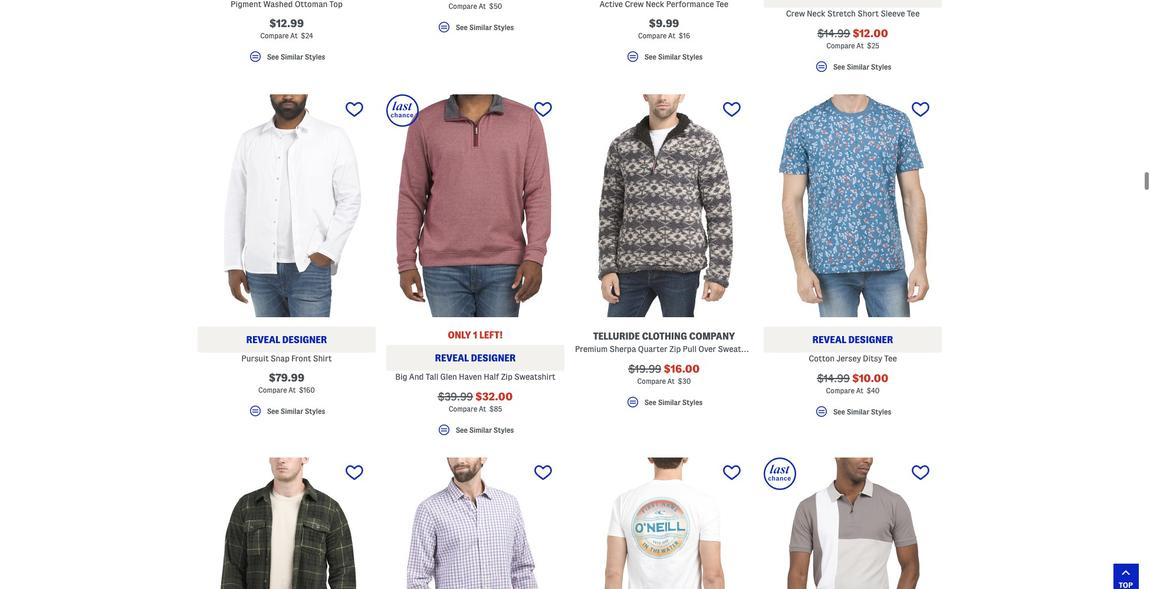 Task type: vqa. For each thing, say whether or not it's contained in the screenshot.
the left the Designer
yes



Task type: describe. For each thing, give the bounding box(es) containing it.
see similar styles button down the $79.99 compare at              $160 at the bottom of the page
[[198, 404, 376, 424]]

top
[[1119, 581, 1133, 589]]

$9.99 compare at              $16
[[638, 18, 690, 40]]

$79.99
[[269, 372, 305, 384]]

styles inside reveal designer crew neck stretch short sleeve tee compare at              $25 element
[[871, 63, 892, 71]]

crew
[[786, 9, 805, 18]]

telluride
[[593, 332, 640, 342]]

see inside reveal designer pursuit snap front shirt $79.99 compare at              $160 element
[[267, 407, 279, 415]]

see similar styles button down $14.99 $10.00 compare at              $40
[[764, 405, 942, 424]]

see similar styles button down $14.99 $12.00 compare at              $25
[[764, 60, 942, 79]]

hewitson regular fit shirt image
[[386, 458, 565, 589]]

$25
[[867, 42, 879, 50]]

cotton jersey ditsy tee image
[[764, 95, 942, 318]]

reveal designer cotton jersey ditsy tee compare at              $40 element
[[764, 95, 942, 424]]

$79.99 compare at              $160
[[258, 372, 315, 394]]

ripple circle tee image
[[575, 458, 753, 589]]

compare inside the $79.99 compare at              $160
[[258, 387, 287, 394]]

$9.99
[[649, 18, 679, 29]]

glen
[[440, 372, 457, 382]]

$32.00
[[475, 391, 513, 402]]

see similar styles button down the compare at              $50 link
[[386, 20, 565, 40]]

sleeve
[[881, 9, 905, 18]]

telluride clothing company premium sherpa quarter zip pull over sweatshirt
[[575, 332, 759, 354]]

similar inside reveal designer cotton jersey ditsy tee compare at              $40 element
[[847, 408, 870, 416]]

$24
[[301, 32, 313, 40]]

see similar styles inside reveal designer crew neck stretch short sleeve tee compare at              $25 element
[[833, 63, 892, 71]]

reveal for $39.99
[[435, 354, 469, 364]]

similar inside reveal designer big and tall glen haven half zip sweatshirt compare at              $85 element
[[469, 426, 492, 434]]

compare inside $9.99 compare at              $16
[[638, 32, 667, 40]]

see similar styles inside reveal designer big and tall glen haven half zip sweatshirt compare at              $85 element
[[456, 426, 514, 434]]

$19.99
[[629, 364, 662, 375]]

crew neck stretch short sleeve tee
[[786, 9, 920, 18]]

zip for tall
[[501, 372, 513, 382]]

half
[[484, 372, 499, 382]]

similar inside kenneth cole active crew neck performance tee $9.99 compare at              $16 element
[[658, 53, 681, 61]]

$14.99 for $12.00
[[818, 28, 850, 39]]

compare inside $14.99 $12.00 compare at              $25
[[827, 42, 855, 50]]

designer for $14.99
[[849, 335, 893, 345]]

compare left $50
[[449, 2, 477, 10]]

big
[[395, 372, 407, 382]]

see similar styles button down $39.99 $32.00 compare at              $85
[[386, 423, 565, 443]]

pull
[[683, 345, 697, 354]]

1
[[473, 331, 478, 341]]

similar inside terramar $29.99 compare at              $50 element
[[469, 23, 492, 31]]

compare inside $39.99 $32.00 compare at              $85
[[449, 405, 477, 413]]

$16.00
[[664, 364, 700, 375]]

similar inside reveal designer crew neck stretch short sleeve tee compare at              $25 element
[[847, 63, 870, 71]]

$14.99 $12.00 compare at              $25
[[818, 28, 888, 50]]

tee inside reveal designer cotton jersey ditsy tee compare at              $40 element
[[884, 354, 897, 364]]

$16
[[679, 32, 690, 40]]

sweatshirt inside telluride clothing company premium sherpa quarter zip pull over sweatshirt
[[718, 345, 759, 354]]

compare at              $50
[[449, 2, 502, 10]]

cotton jersey ditsy tee
[[809, 354, 897, 364]]

styles inside reveal designer big and tall glen haven half zip sweatshirt compare at              $85 element
[[494, 426, 514, 434]]

left!
[[480, 331, 503, 341]]

$12.99
[[269, 18, 304, 29]]

$12.00
[[853, 28, 888, 39]]

see inside reveal designer big and tall glen haven half zip sweatshirt compare at              $85 element
[[456, 426, 468, 434]]

big and tall glen haven half zip sweatshirt
[[395, 372, 556, 382]]

front
[[291, 354, 311, 364]]

zip for company
[[670, 345, 681, 354]]

$12.99 compare at              $24
[[260, 18, 313, 40]]

see similar styles inside thread & cloth pigment washed ottoman top $12.99 compare at              $24 element
[[267, 53, 325, 61]]

designer for $79.99
[[282, 335, 327, 345]]

see similar styles inside terramar $29.99 compare at              $50 element
[[456, 23, 514, 31]]

$50
[[489, 2, 502, 10]]



Task type: locate. For each thing, give the bounding box(es) containing it.
see similar styles inside telluride clothing company premium sherpa quarter zip pull over sweatshirt compare at              $30 element
[[645, 399, 703, 406]]

ditsy
[[863, 354, 883, 364]]

pursuit
[[241, 354, 269, 364]]

similar down the $85
[[469, 426, 492, 434]]

styles inside reveal designer pursuit snap front shirt $79.99 compare at              $160 element
[[305, 407, 325, 415]]

styles inside kenneth cole active crew neck performance tee $9.99 compare at              $16 element
[[682, 53, 703, 61]]

$14.99
[[818, 28, 850, 39], [817, 373, 850, 384]]

reveal designer big and tall glen haven half zip sweatshirt compare at              $85 element
[[386, 95, 565, 443]]

similar
[[469, 23, 492, 31], [281, 53, 303, 61], [658, 53, 681, 61], [847, 63, 870, 71], [658, 399, 681, 406], [281, 407, 303, 415], [847, 408, 870, 416], [469, 426, 492, 434]]

see down $14.99 $10.00 compare at              $40
[[833, 408, 845, 416]]

compare down $12.99
[[260, 32, 289, 40]]

styles down the $85
[[494, 426, 514, 434]]

zip
[[670, 345, 681, 354], [501, 372, 513, 382]]

see similar styles inside reveal designer pursuit snap front shirt $79.99 compare at              $160 element
[[267, 407, 325, 415]]

kenneth cole active crew neck performance tee $9.99 compare at              $16 element
[[575, 0, 753, 69]]

see similar styles down the $30
[[645, 399, 703, 406]]

tee
[[907, 9, 920, 18], [884, 354, 897, 364]]

tee right ditsy
[[884, 354, 897, 364]]

only 1 left!
[[448, 331, 503, 341]]

see down $12.99 compare at              $24
[[267, 53, 279, 61]]

0 vertical spatial sweatshirt
[[718, 345, 759, 354]]

designer up the half
[[471, 354, 516, 364]]

styles inside telluride clothing company premium sherpa quarter zip pull over sweatshirt compare at              $30 element
[[682, 399, 703, 406]]

similar down "$16"
[[658, 53, 681, 61]]

over
[[699, 345, 716, 354]]

similar down $24
[[281, 53, 303, 61]]

sunland polar fleece shirt jacket image
[[198, 458, 376, 589]]

company
[[689, 332, 735, 342]]

reveal designer
[[246, 335, 327, 345], [813, 335, 893, 345], [435, 354, 516, 364]]

1 horizontal spatial tee
[[907, 9, 920, 18]]

reveal designer pursuit snap front shirt $79.99 compare at              $160 element
[[198, 95, 376, 424]]

reveal designer up big and tall glen haven half zip sweatshirt
[[435, 354, 516, 364]]

0 vertical spatial tee
[[907, 9, 920, 18]]

0 horizontal spatial sweatshirt
[[514, 372, 556, 382]]

styles down $25
[[871, 63, 892, 71]]

see similar styles down $160
[[267, 407, 325, 415]]

similar down $25
[[847, 63, 870, 71]]

see down $39.99 $32.00 compare at              $85
[[456, 426, 468, 434]]

styles inside thread & cloth pigment washed ottoman top $12.99 compare at              $24 element
[[305, 53, 325, 61]]

similar down the $30
[[658, 399, 681, 406]]

sherpa
[[610, 345, 636, 354]]

see similar styles down the $85
[[456, 426, 514, 434]]

styles down $160
[[305, 407, 325, 415]]

$14.99 for $10.00
[[817, 373, 850, 384]]

2 horizontal spatial reveal designer
[[813, 335, 893, 345]]

telluride clothing company premium sherpa quarter zip pull over sweatshirt compare at              $30 element
[[575, 95, 759, 415]]

$19.99 $16.00 compare at              $30
[[629, 364, 700, 385]]

see
[[456, 23, 468, 31], [267, 53, 279, 61], [645, 53, 657, 61], [833, 63, 845, 71], [645, 399, 657, 406], [267, 407, 279, 415], [833, 408, 845, 416], [456, 426, 468, 434]]

1 vertical spatial zip
[[501, 372, 513, 382]]

see down $19.99 $16.00 compare at              $30
[[645, 399, 657, 406]]

see similar styles inside kenneth cole active crew neck performance tee $9.99 compare at              $16 element
[[645, 53, 703, 61]]

reveal up pursuit
[[246, 335, 280, 345]]

see similar styles down the compare at              $50 link
[[456, 23, 514, 31]]

designer up front
[[282, 335, 327, 345]]

see similar styles down "$16"
[[645, 53, 703, 61]]

1 vertical spatial $14.99
[[817, 373, 850, 384]]

styles down the $40
[[871, 408, 892, 416]]

similar inside thread & cloth pigment washed ottoman top $12.99 compare at              $24 element
[[281, 53, 303, 61]]

styles down "$16"
[[682, 53, 703, 61]]

$39.99
[[438, 391, 473, 402]]

similar inside reveal designer pursuit snap front shirt $79.99 compare at              $160 element
[[281, 407, 303, 415]]

reveal up cotton
[[813, 335, 847, 345]]

sweatshirt
[[718, 345, 759, 354], [514, 372, 556, 382]]

see similar styles down $24
[[267, 53, 325, 61]]

designer up ditsy
[[849, 335, 893, 345]]

similar inside telluride clothing company premium sherpa quarter zip pull over sweatshirt compare at              $30 element
[[658, 399, 681, 406]]

compare inside $19.99 $16.00 compare at              $30
[[637, 378, 666, 385]]

big and tall glen haven half zip sweatshirt image
[[386, 95, 565, 318]]

only
[[448, 331, 471, 341]]

1 vertical spatial tee
[[884, 354, 897, 364]]

compare down the $19.99
[[637, 378, 666, 385]]

0 vertical spatial zip
[[670, 345, 681, 354]]

1 horizontal spatial reveal designer
[[435, 354, 516, 364]]

cotton
[[809, 354, 835, 364]]

pursuit snap front shirt image
[[198, 95, 376, 318]]

snap
[[271, 354, 290, 364]]

compare down $9.99
[[638, 32, 667, 40]]

see similar styles down the $40
[[833, 408, 892, 416]]

$14.99 inside $14.99 $12.00 compare at              $25
[[818, 28, 850, 39]]

pursuit snap front shirt
[[241, 354, 332, 364]]

reveal designer crew neck stretch short sleeve tee compare at              $25 element
[[764, 0, 942, 79]]

1 horizontal spatial sweatshirt
[[718, 345, 759, 354]]

similar down the compare at              $50 link
[[469, 23, 492, 31]]

see similar styles button inside telluride clothing company premium sherpa quarter zip pull over sweatshirt compare at              $30 element
[[575, 395, 753, 415]]

terramar $29.99 compare at              $50 element
[[386, 0, 565, 40]]

reveal designer up cotton jersey ditsy tee
[[813, 335, 893, 345]]

see down $9.99 compare at              $16
[[645, 53, 657, 61]]

$160
[[299, 387, 315, 394]]

2 horizontal spatial designer
[[849, 335, 893, 345]]

0 horizontal spatial designer
[[282, 335, 327, 345]]

$39.99 $32.00 compare at              $85
[[438, 391, 513, 413]]

tee right sleeve
[[907, 9, 920, 18]]

$14.99 inside $14.99 $10.00 compare at              $40
[[817, 373, 850, 384]]

see similar styles button
[[386, 20, 565, 40], [198, 50, 376, 69], [575, 50, 753, 69], [764, 60, 942, 79], [575, 395, 753, 415], [198, 404, 376, 424], [764, 405, 942, 424], [386, 423, 565, 443]]

reveal
[[246, 335, 280, 345], [813, 335, 847, 345], [435, 354, 469, 364]]

reveal designer for $39.99
[[435, 354, 516, 364]]

haven
[[459, 372, 482, 382]]

see similar styles down $25
[[833, 63, 892, 71]]

reveal for $79.99
[[246, 335, 280, 345]]

tall
[[426, 372, 439, 382]]

see similar styles inside reveal designer cotton jersey ditsy tee compare at              $40 element
[[833, 408, 892, 416]]

$14.99 down stretch
[[818, 28, 850, 39]]

1 horizontal spatial zip
[[670, 345, 681, 354]]

$40
[[867, 387, 880, 395]]

see inside reveal designer crew neck stretch short sleeve tee compare at              $25 element
[[833, 63, 845, 71]]

reveal designer for $14.99
[[813, 335, 893, 345]]

tee inside reveal designer crew neck stretch short sleeve tee compare at              $25 element
[[907, 9, 920, 18]]

see inside reveal designer cotton jersey ditsy tee compare at              $40 element
[[833, 408, 845, 416]]

0 horizontal spatial tee
[[884, 354, 897, 364]]

thread & cloth pigment washed ottoman top $12.99 compare at              $24 element
[[198, 0, 376, 69]]

clothing
[[642, 332, 687, 342]]

styles down the $30
[[682, 399, 703, 406]]

and
[[409, 372, 424, 382]]

compare
[[449, 2, 477, 10], [260, 32, 289, 40], [638, 32, 667, 40], [827, 42, 855, 50], [637, 378, 666, 385], [258, 387, 287, 394], [826, 387, 855, 395], [449, 405, 477, 413]]

0 vertical spatial $14.99
[[818, 28, 850, 39]]

0 horizontal spatial reveal designer
[[246, 335, 327, 345]]

see similar styles button down $19.99 $16.00 compare at              $30
[[575, 395, 753, 415]]

compare at              $50 link
[[386, 0, 565, 13]]

jersey
[[837, 354, 861, 364]]

1 horizontal spatial reveal
[[435, 354, 469, 364]]

compare down $39.99
[[449, 405, 477, 413]]

see similar styles button down $9.99 compare at              $16
[[575, 50, 753, 69]]

0 horizontal spatial zip
[[501, 372, 513, 382]]

styles inside reveal designer cotton jersey ditsy tee compare at              $40 element
[[871, 408, 892, 416]]

see down $14.99 $12.00 compare at              $25
[[833, 63, 845, 71]]

$14.99 $10.00 compare at              $40
[[817, 373, 889, 395]]

top link
[[1114, 564, 1139, 589]]

similar down $160
[[281, 407, 303, 415]]

designer
[[282, 335, 327, 345], [849, 335, 893, 345], [471, 354, 516, 364]]

$10.00
[[852, 373, 889, 384]]

0 horizontal spatial reveal
[[246, 335, 280, 345]]

color block zip sweater polo image
[[764, 458, 942, 589]]

sweatshirt right the half
[[514, 372, 556, 382]]

2 horizontal spatial reveal
[[813, 335, 847, 345]]

compare down "$10.00" on the right of the page
[[826, 387, 855, 395]]

reveal designer for $79.99
[[246, 335, 327, 345]]

stretch
[[828, 9, 856, 18]]

designer for $39.99
[[471, 354, 516, 364]]

premium
[[575, 345, 608, 354]]

premium sherpa quarter zip pull over sweatshirt image
[[575, 95, 753, 318]]

styles down $50
[[494, 23, 514, 31]]

see similar styles button down $12.99 compare at              $24
[[198, 50, 376, 69]]

1 vertical spatial sweatshirt
[[514, 372, 556, 382]]

zip right the half
[[501, 372, 513, 382]]

zip left "pull"
[[670, 345, 681, 354]]

1 horizontal spatial designer
[[471, 354, 516, 364]]

see down the compare at              $50 link
[[456, 23, 468, 31]]

see inside terramar $29.99 compare at              $50 element
[[456, 23, 468, 31]]

quarter
[[638, 345, 668, 354]]

styles
[[494, 23, 514, 31], [305, 53, 325, 61], [682, 53, 703, 61], [871, 63, 892, 71], [682, 399, 703, 406], [305, 407, 325, 415], [871, 408, 892, 416], [494, 426, 514, 434]]

compare inside $14.99 $10.00 compare at              $40
[[826, 387, 855, 395]]

see inside telluride clothing company premium sherpa quarter zip pull over sweatshirt compare at              $30 element
[[645, 399, 657, 406]]

$14.99 down cotton
[[817, 373, 850, 384]]

see inside thread & cloth pigment washed ottoman top $12.99 compare at              $24 element
[[267, 53, 279, 61]]

reveal designer up the pursuit snap front shirt
[[246, 335, 327, 345]]

styles down $24
[[305, 53, 325, 61]]

short
[[858, 9, 879, 18]]

compare down the $79.99
[[258, 387, 287, 394]]

shirt
[[313, 354, 332, 364]]

neck
[[807, 9, 826, 18]]

compare down stretch
[[827, 42, 855, 50]]

styles inside terramar $29.99 compare at              $50 element
[[494, 23, 514, 31]]

zip inside telluride clothing company premium sherpa quarter zip pull over sweatshirt
[[670, 345, 681, 354]]

see down the $79.99 compare at              $160 at the bottom of the page
[[267, 407, 279, 415]]

see similar styles
[[456, 23, 514, 31], [267, 53, 325, 61], [645, 53, 703, 61], [833, 63, 892, 71], [645, 399, 703, 406], [267, 407, 325, 415], [833, 408, 892, 416], [456, 426, 514, 434]]

compare inside $12.99 compare at              $24
[[260, 32, 289, 40]]

$30
[[678, 378, 691, 385]]

$85
[[489, 405, 502, 413]]

sweatshirt down "company"
[[718, 345, 759, 354]]

reveal for $14.99
[[813, 335, 847, 345]]

see inside kenneth cole active crew neck performance tee $9.99 compare at              $16 element
[[645, 53, 657, 61]]

similar down the $40
[[847, 408, 870, 416]]

reveal up glen
[[435, 354, 469, 364]]



